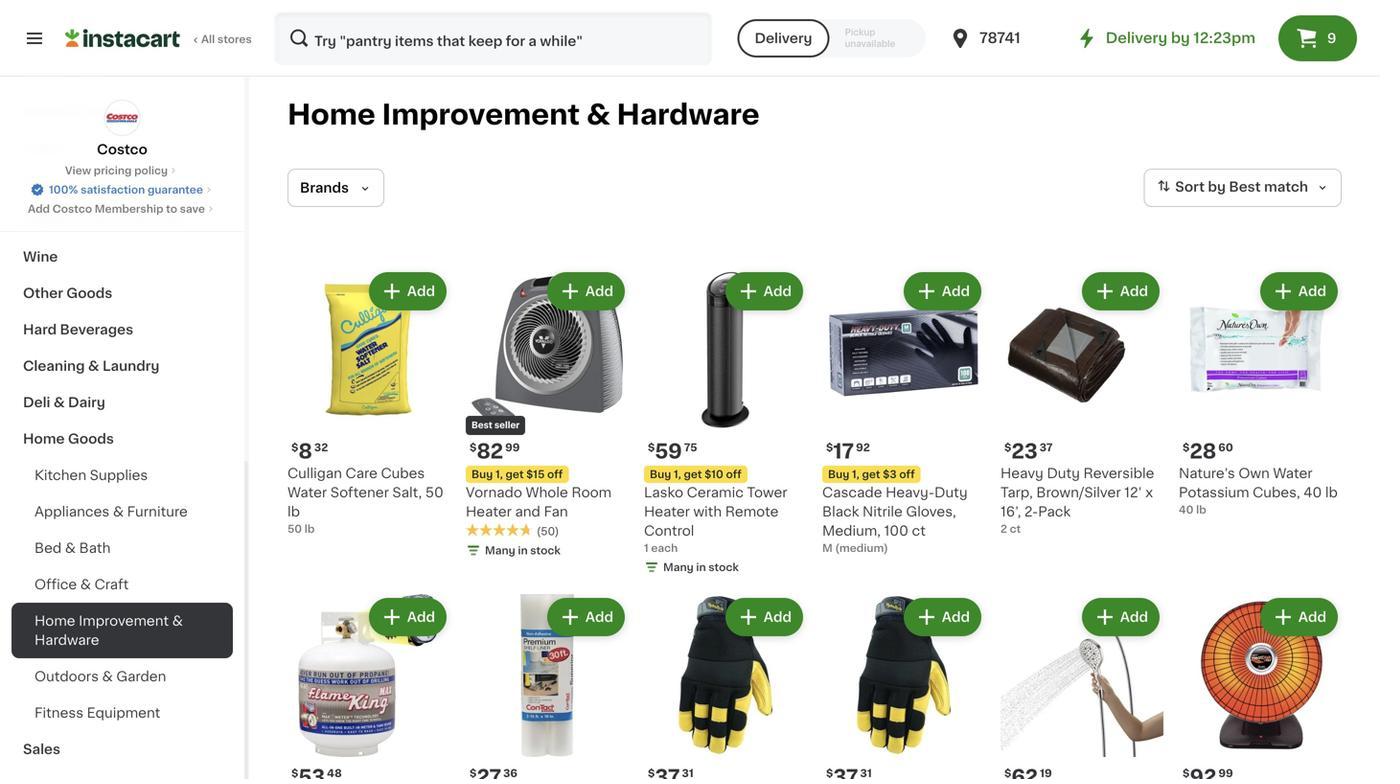 Task type: vqa. For each thing, say whether or not it's contained in the screenshot.
Delivery By 12:23Pm link
yes



Task type: describe. For each thing, give the bounding box(es) containing it.
17
[[833, 441, 854, 462]]

water inside culligan care cubes water softener salt, 50 lb 50 lb
[[288, 486, 327, 499]]

cascade heavy-duty black nitrile gloves, medium, 100 ct m (medium)
[[822, 486, 968, 554]]

hard
[[23, 323, 57, 336]]

buy 1, get $15 off
[[472, 469, 563, 480]]

in for 59
[[696, 562, 706, 573]]

home goods
[[23, 432, 114, 446]]

many in stock for 59
[[663, 562, 739, 573]]

lasko
[[644, 486, 684, 499]]

1 horizontal spatial home improvement & hardware
[[288, 101, 760, 128]]

electronics
[[23, 68, 101, 81]]

$ 82 99
[[470, 441, 520, 462]]

0 vertical spatial home
[[288, 101, 376, 128]]

32
[[314, 442, 328, 453]]

salt,
[[392, 486, 422, 499]]

get for 17
[[862, 469, 880, 480]]

paper goods link
[[12, 166, 233, 202]]

stock for 82
[[530, 545, 561, 556]]

vornado whole room heater and fan
[[466, 486, 612, 519]]

best match
[[1229, 180, 1308, 194]]

& inside home improvement & hardware
[[172, 614, 183, 628]]

12'
[[1125, 486, 1142, 499]]

fitness equipment
[[35, 706, 160, 720]]

23
[[1012, 441, 1038, 462]]

get for 82
[[506, 469, 524, 480]]

by for sort
[[1208, 180, 1226, 194]]

home improvement & hardware inside 'link'
[[35, 614, 183, 647]]

heavy
[[1001, 467, 1044, 480]]

product group containing 8
[[288, 268, 451, 537]]

other goods link
[[12, 275, 233, 312]]

92
[[856, 442, 870, 453]]

health & personal care
[[23, 214, 184, 227]]

remote
[[725, 505, 779, 519]]

many in stock for 82
[[485, 545, 561, 556]]

82
[[477, 441, 503, 462]]

home for home improvement & hardware 'link'
[[35, 614, 75, 628]]

78741
[[980, 31, 1021, 45]]

tower
[[747, 486, 788, 499]]

1 horizontal spatial hardware
[[617, 101, 760, 128]]

pricing
[[94, 165, 132, 176]]

add costco membership to save
[[28, 204, 205, 214]]

& for craft
[[80, 578, 91, 591]]

delivery by 12:23pm
[[1106, 31, 1256, 45]]

Best match Sort by field
[[1144, 169, 1342, 207]]

1 horizontal spatial 40
[[1304, 486, 1322, 499]]

1, for 59
[[674, 469, 681, 480]]

$ inside $ 8 32
[[291, 442, 298, 453]]

product group containing 17
[[822, 268, 985, 556]]

dairy
[[68, 396, 105, 409]]

with
[[694, 505, 722, 519]]

buy for 82
[[472, 469, 493, 480]]

2-
[[1025, 505, 1038, 519]]

best seller
[[472, 421, 520, 430]]

heavy-
[[886, 486, 935, 499]]

hard beverages
[[23, 323, 133, 336]]

heater for lasko
[[644, 505, 690, 519]]

12:23pm
[[1194, 31, 1256, 45]]

health
[[23, 214, 69, 227]]

59
[[655, 441, 682, 462]]

0 horizontal spatial 40
[[1179, 505, 1194, 515]]

sales
[[23, 743, 60, 756]]

personal
[[87, 214, 147, 227]]

best for best match
[[1229, 180, 1261, 194]]

37
[[1040, 442, 1053, 453]]

product group containing 23
[[1001, 268, 1164, 537]]

hard beverages link
[[12, 312, 233, 348]]

liquor
[[23, 141, 67, 154]]

stores
[[218, 34, 252, 45]]

& for dairy
[[54, 396, 65, 409]]

goods for other goods
[[66, 287, 112, 300]]

room
[[572, 486, 612, 499]]

off for 82
[[547, 469, 563, 480]]

product group containing 82
[[466, 268, 629, 562]]

lasko ceramic tower heater with remote control 1 each
[[644, 486, 788, 554]]

many for 82
[[485, 545, 515, 556]]

garden
[[116, 670, 166, 683]]

kitchen
[[35, 469, 86, 482]]

buy for 59
[[650, 469, 671, 480]]

outdoors & garden
[[35, 670, 166, 683]]

delivery for delivery by 12:23pm
[[1106, 31, 1168, 45]]

duty inside cascade heavy-duty black nitrile gloves, medium, 100 ct m (medium)
[[935, 486, 968, 499]]

sales link
[[12, 731, 233, 768]]

add costco membership to save link
[[28, 201, 217, 217]]

1 horizontal spatial improvement
[[382, 101, 580, 128]]

brands
[[300, 181, 349, 195]]

$3
[[883, 469, 897, 480]]

black
[[822, 505, 859, 519]]

potassium
[[1179, 486, 1250, 499]]

appliances
[[35, 505, 110, 519]]

save
[[180, 204, 205, 214]]

off for 17
[[899, 469, 915, 480]]

bed & bath
[[35, 542, 111, 555]]

kitchen supplies
[[35, 469, 148, 482]]

100% satisfaction guarantee button
[[30, 178, 215, 197]]

view pricing policy
[[65, 165, 168, 176]]

satisfaction
[[81, 185, 145, 195]]

nitrile
[[863, 505, 903, 519]]

laundry
[[103, 359, 160, 373]]

36
[[503, 768, 518, 779]]

ceramic
[[687, 486, 744, 499]]

furniture
[[127, 505, 188, 519]]

control
[[644, 524, 694, 538]]

to
[[166, 204, 177, 214]]

hardware inside home improvement & hardware
[[35, 634, 99, 647]]

match
[[1264, 180, 1308, 194]]

supplies
[[90, 469, 148, 482]]

1 vertical spatial costco
[[52, 204, 92, 214]]

membership
[[95, 204, 163, 214]]

$ inside '$ 23 37'
[[1005, 442, 1012, 453]]

78741 button
[[949, 12, 1064, 65]]

1, for 17
[[852, 469, 860, 480]]



Task type: locate. For each thing, give the bounding box(es) containing it.
in
[[518, 545, 528, 556], [696, 562, 706, 573]]

0 vertical spatial care
[[151, 214, 184, 227]]

0 horizontal spatial water
[[288, 486, 327, 499]]

0 horizontal spatial 99
[[505, 442, 520, 453]]

1 vertical spatial many
[[663, 562, 694, 573]]

many in stock down (50)
[[485, 545, 561, 556]]

0 vertical spatial 40
[[1304, 486, 1322, 499]]

48
[[327, 768, 342, 779]]

3 buy from the left
[[828, 469, 850, 480]]

sort by
[[1175, 180, 1226, 194]]

service type group
[[738, 19, 926, 58]]

0 horizontal spatial off
[[547, 469, 563, 480]]

care up softener
[[346, 467, 378, 480]]

1 heater from the left
[[466, 505, 512, 519]]

$ inside $ 59 75
[[648, 442, 655, 453]]

1 horizontal spatial costco
[[97, 143, 147, 156]]

off right $3
[[899, 469, 915, 480]]

1 vertical spatial in
[[696, 562, 706, 573]]

best left seller
[[472, 421, 493, 430]]

1 vertical spatial 99
[[1219, 768, 1233, 779]]

stock for 59
[[709, 562, 739, 573]]

liquor link
[[12, 129, 233, 166]]

0 vertical spatial hardware
[[617, 101, 760, 128]]

None search field
[[274, 12, 713, 65]]

1 vertical spatial many in stock
[[663, 562, 739, 573]]

1 horizontal spatial by
[[1208, 180, 1226, 194]]

2 31 from the left
[[860, 768, 872, 779]]

1 31 from the left
[[682, 768, 694, 779]]

paper goods
[[23, 177, 113, 191]]

goods for home goods
[[68, 432, 114, 446]]

cubes,
[[1253, 486, 1300, 499]]

duty up gloves,
[[935, 486, 968, 499]]

1, for 82
[[496, 469, 503, 480]]

all stores
[[201, 34, 252, 45]]

0 horizontal spatial 1,
[[496, 469, 503, 480]]

by right the sort
[[1208, 180, 1226, 194]]

1 horizontal spatial 31
[[860, 768, 872, 779]]

$ 17 92
[[826, 441, 870, 462]]

heater up control
[[644, 505, 690, 519]]

appliances & furniture link
[[12, 494, 233, 530]]

home for home goods link
[[23, 432, 65, 446]]

0 vertical spatial stock
[[530, 545, 561, 556]]

1 horizontal spatial care
[[346, 467, 378, 480]]

many for 59
[[663, 562, 694, 573]]

1 horizontal spatial best
[[1229, 180, 1261, 194]]

2 buy from the left
[[650, 469, 671, 480]]

1 vertical spatial care
[[346, 467, 378, 480]]

1 vertical spatial water
[[288, 486, 327, 499]]

gloves,
[[906, 505, 956, 519]]

0 horizontal spatial get
[[506, 469, 524, 480]]

get left '$10'
[[684, 469, 702, 480]]

goods up kitchen supplies
[[68, 432, 114, 446]]

off right the $15
[[547, 469, 563, 480]]

1, up cascade
[[852, 469, 860, 480]]

improvement down office & craft link at the left
[[79, 614, 169, 628]]

buy up cascade
[[828, 469, 850, 480]]

craft
[[95, 578, 129, 591]]

0 horizontal spatial 50
[[288, 524, 302, 534]]

1, up lasko
[[674, 469, 681, 480]]

0 horizontal spatial buy
[[472, 469, 493, 480]]

ct inside the heavy duty reversible tarp, brown/silver 12' x 16', 2-pack 2 ct
[[1010, 524, 1021, 534]]

1 1, from the left
[[496, 469, 503, 480]]

guarantee
[[148, 185, 203, 195]]

0 vertical spatial many
[[485, 545, 515, 556]]

0 horizontal spatial home improvement & hardware
[[35, 614, 183, 647]]

in down lasko ceramic tower heater with remote control 1 each
[[696, 562, 706, 573]]

heater inside lasko ceramic tower heater with remote control 1 each
[[644, 505, 690, 519]]

$ inside $ 82 99
[[470, 442, 477, 453]]

60
[[1219, 442, 1233, 453]]

in for 82
[[518, 545, 528, 556]]

1 vertical spatial best
[[472, 421, 493, 430]]

0 horizontal spatial care
[[151, 214, 184, 227]]

1 horizontal spatial 99
[[1219, 768, 1233, 779]]

off for 59
[[726, 469, 742, 480]]

16',
[[1001, 505, 1021, 519]]

add
[[28, 204, 50, 214], [407, 285, 435, 298], [585, 285, 613, 298], [764, 285, 792, 298], [942, 285, 970, 298], [1120, 285, 1148, 298], [1299, 285, 1327, 298], [407, 611, 435, 624], [585, 611, 613, 624], [764, 611, 792, 624], [942, 611, 970, 624], [1120, 611, 1148, 624], [1299, 611, 1327, 624]]

duty inside the heavy duty reversible tarp, brown/silver 12' x 16', 2-pack 2 ct
[[1047, 467, 1080, 480]]

19
[[1040, 768, 1052, 779]]

2 heater from the left
[[644, 505, 690, 519]]

view
[[65, 165, 91, 176]]

improvement down search field
[[382, 101, 580, 128]]

bed & bath link
[[12, 530, 233, 567]]

delivery for delivery
[[755, 32, 812, 45]]

1 vertical spatial home
[[23, 432, 65, 446]]

wine link
[[12, 239, 233, 275]]

cider
[[73, 104, 111, 118]]

whole
[[526, 486, 568, 499]]

heater down vornado
[[466, 505, 512, 519]]

0 horizontal spatial best
[[472, 421, 493, 430]]

home inside home improvement & hardware
[[35, 614, 75, 628]]

2 horizontal spatial get
[[862, 469, 880, 480]]

brown/silver
[[1037, 486, 1121, 499]]

fitness
[[35, 706, 84, 720]]

product group containing 28
[[1179, 268, 1342, 518]]

home
[[288, 101, 376, 128], [23, 432, 65, 446], [35, 614, 75, 628]]

0 horizontal spatial ct
[[912, 524, 926, 538]]

ct
[[1010, 524, 1021, 534], [912, 524, 926, 538]]

0 horizontal spatial heater
[[466, 505, 512, 519]]

buy for 17
[[828, 469, 850, 480]]

by inside best match sort by field
[[1208, 180, 1226, 194]]

each
[[651, 543, 678, 554]]

sort
[[1175, 180, 1205, 194]]

1 horizontal spatial buy
[[650, 469, 671, 480]]

cleaning
[[23, 359, 85, 373]]

40 down potassium
[[1179, 505, 1194, 515]]

delivery by 12:23pm link
[[1075, 27, 1256, 50]]

home improvement & hardware down search field
[[288, 101, 760, 128]]

beer
[[23, 104, 56, 118]]

ct right "100" at the bottom right
[[912, 524, 926, 538]]

0 horizontal spatial many
[[485, 545, 515, 556]]

home up brands dropdown button
[[288, 101, 376, 128]]

9 button
[[1279, 15, 1357, 61]]

0 horizontal spatial improvement
[[79, 614, 169, 628]]

0 horizontal spatial hardware
[[35, 634, 99, 647]]

1 horizontal spatial delivery
[[1106, 31, 1168, 45]]

appliances & furniture
[[35, 505, 188, 519]]

product group
[[288, 268, 451, 537], [466, 268, 629, 562], [644, 268, 807, 579], [822, 268, 985, 556], [1001, 268, 1164, 537], [1179, 268, 1342, 518], [288, 594, 451, 779], [466, 594, 629, 779], [644, 594, 807, 779], [822, 594, 985, 779], [1001, 594, 1164, 779], [1179, 594, 1342, 779]]

★★★★★
[[466, 524, 533, 537], [466, 524, 533, 537]]

1 horizontal spatial 50
[[425, 486, 444, 499]]

1 horizontal spatial duty
[[1047, 467, 1080, 480]]

2 horizontal spatial buy
[[828, 469, 850, 480]]

& for personal
[[72, 214, 83, 227]]

50 right salt,
[[425, 486, 444, 499]]

40 right cubes,
[[1304, 486, 1322, 499]]

1 horizontal spatial stock
[[709, 562, 739, 573]]

2 horizontal spatial off
[[899, 469, 915, 480]]

1 vertical spatial stock
[[709, 562, 739, 573]]

nature's
[[1179, 467, 1235, 480]]

100% satisfaction guarantee
[[49, 185, 203, 195]]

0 horizontal spatial 31
[[682, 768, 694, 779]]

policy
[[134, 165, 168, 176]]

0 vertical spatial home improvement & hardware
[[288, 101, 760, 128]]

equipment
[[87, 706, 160, 720]]

heater
[[466, 505, 512, 519], [644, 505, 690, 519]]

all stores link
[[65, 12, 253, 65]]

$ 8 32
[[291, 441, 328, 462]]

1 vertical spatial 40
[[1179, 505, 1194, 515]]

fan
[[544, 505, 568, 519]]

(50)
[[537, 526, 559, 537]]

care down "guarantee"
[[151, 214, 184, 227]]

home down office
[[35, 614, 75, 628]]

stock down lasko ceramic tower heater with remote control 1 each
[[709, 562, 739, 573]]

0 vertical spatial best
[[1229, 180, 1261, 194]]

1 horizontal spatial off
[[726, 469, 742, 480]]

improvement
[[382, 101, 580, 128], [79, 614, 169, 628]]

costco down 100%
[[52, 204, 92, 214]]

0 vertical spatial 50
[[425, 486, 444, 499]]

reversible
[[1084, 467, 1154, 480]]

1 horizontal spatial 1,
[[674, 469, 681, 480]]

1 horizontal spatial water
[[1273, 467, 1313, 480]]

0 vertical spatial improvement
[[382, 101, 580, 128]]

0 vertical spatial goods
[[67, 177, 113, 191]]

1 off from the left
[[547, 469, 563, 480]]

1 vertical spatial improvement
[[79, 614, 169, 628]]

water down culligan
[[288, 486, 327, 499]]

other
[[23, 287, 63, 300]]

seller
[[495, 421, 520, 430]]

$15
[[526, 469, 545, 480]]

home improvement & hardware down craft
[[35, 614, 183, 647]]

costco up view pricing policy link
[[97, 143, 147, 156]]

many in stock down each
[[663, 562, 739, 573]]

care inside culligan care cubes water softener salt, 50 lb 50 lb
[[346, 467, 378, 480]]

3 off from the left
[[899, 469, 915, 480]]

1 vertical spatial hardware
[[35, 634, 99, 647]]

2 off from the left
[[726, 469, 742, 480]]

many down each
[[663, 562, 694, 573]]

1 horizontal spatial many
[[663, 562, 694, 573]]

1 vertical spatial home improvement & hardware
[[35, 614, 183, 647]]

best inside field
[[1229, 180, 1261, 194]]

0 vertical spatial water
[[1273, 467, 1313, 480]]

0 vertical spatial many in stock
[[485, 545, 561, 556]]

1 vertical spatial duty
[[935, 486, 968, 499]]

best
[[1229, 180, 1261, 194], [472, 421, 493, 430]]

home down deli
[[23, 432, 65, 446]]

heater for vornado
[[466, 505, 512, 519]]

1 horizontal spatial many in stock
[[663, 562, 739, 573]]

by for delivery
[[1171, 31, 1190, 45]]

0 horizontal spatial duty
[[935, 486, 968, 499]]

buy up lasko
[[650, 469, 671, 480]]

ct right 2
[[1010, 524, 1021, 534]]

1 horizontal spatial get
[[684, 469, 702, 480]]

by left 12:23pm
[[1171, 31, 1190, 45]]

heater inside vornado whole room heater and fan
[[466, 505, 512, 519]]

water up cubes,
[[1273, 467, 1313, 480]]

8
[[298, 441, 312, 462]]

& for cider
[[59, 104, 70, 118]]

office
[[35, 578, 77, 591]]

0 vertical spatial in
[[518, 545, 528, 556]]

product group containing 59
[[644, 268, 807, 579]]

get left $3
[[862, 469, 880, 480]]

99 inside $ 82 99
[[505, 442, 520, 453]]

cubes
[[381, 467, 425, 480]]

by inside delivery by 12:23pm link
[[1171, 31, 1190, 45]]

2 horizontal spatial 1,
[[852, 469, 860, 480]]

many down and
[[485, 545, 515, 556]]

2 get from the left
[[684, 469, 702, 480]]

water inside nature's own water potassium cubes, 40 lb 40 lb
[[1273, 467, 1313, 480]]

2 vertical spatial goods
[[68, 432, 114, 446]]

get left the $15
[[506, 469, 524, 480]]

0 vertical spatial by
[[1171, 31, 1190, 45]]

in down and
[[518, 545, 528, 556]]

pack
[[1038, 505, 1071, 519]]

0 horizontal spatial in
[[518, 545, 528, 556]]

health & personal care link
[[12, 202, 233, 239]]

beer & cider link
[[12, 93, 233, 129]]

ct inside cascade heavy-duty black nitrile gloves, medium, 100 ct m (medium)
[[912, 524, 926, 538]]

0 vertical spatial 99
[[505, 442, 520, 453]]

duty up brown/silver
[[1047, 467, 1080, 480]]

1 vertical spatial by
[[1208, 180, 1226, 194]]

best for best seller
[[472, 421, 493, 430]]

best left match
[[1229, 180, 1261, 194]]

3 1, from the left
[[852, 469, 860, 480]]

1 horizontal spatial in
[[696, 562, 706, 573]]

get for 59
[[684, 469, 702, 480]]

own
[[1239, 467, 1270, 480]]

1 horizontal spatial ct
[[1010, 524, 1021, 534]]

2 1, from the left
[[674, 469, 681, 480]]

best inside product group
[[472, 421, 493, 430]]

0 horizontal spatial by
[[1171, 31, 1190, 45]]

0 horizontal spatial stock
[[530, 545, 561, 556]]

goods for paper goods
[[67, 177, 113, 191]]

off right '$10'
[[726, 469, 742, 480]]

delivery inside button
[[755, 32, 812, 45]]

& for bath
[[65, 542, 76, 555]]

improvement inside home improvement & hardware
[[79, 614, 169, 628]]

instacart logo image
[[65, 27, 180, 50]]

1 vertical spatial 50
[[288, 524, 302, 534]]

2 vertical spatial home
[[35, 614, 75, 628]]

goods up beverages on the top
[[66, 287, 112, 300]]

office & craft link
[[12, 567, 233, 603]]

duty
[[1047, 467, 1080, 480], [935, 486, 968, 499]]

1 horizontal spatial heater
[[644, 505, 690, 519]]

50 down culligan
[[288, 524, 302, 534]]

0 horizontal spatial delivery
[[755, 32, 812, 45]]

electronics link
[[12, 57, 233, 93]]

0 horizontal spatial costco
[[52, 204, 92, 214]]

& for laundry
[[88, 359, 99, 373]]

m
[[822, 543, 833, 554]]

& for garden
[[102, 670, 113, 683]]

0 vertical spatial duty
[[1047, 467, 1080, 480]]

delivery button
[[738, 19, 830, 58]]

28
[[1190, 441, 1217, 462]]

softener
[[330, 486, 389, 499]]

get
[[506, 469, 524, 480], [684, 469, 702, 480], [862, 469, 880, 480]]

medium,
[[822, 524, 881, 538]]

0 horizontal spatial many in stock
[[485, 545, 561, 556]]

costco logo image
[[104, 100, 140, 136]]

$
[[291, 442, 298, 453], [470, 442, 477, 453], [648, 442, 655, 453], [826, 442, 833, 453], [1005, 442, 1012, 453], [1183, 442, 1190, 453], [291, 768, 298, 779], [470, 768, 477, 779], [648, 768, 655, 779], [826, 768, 833, 779], [1005, 768, 1012, 779], [1183, 768, 1190, 779]]

costco link
[[97, 100, 147, 159]]

$ 28 60
[[1183, 441, 1233, 462]]

kitchen supplies link
[[12, 457, 233, 494]]

3 get from the left
[[862, 469, 880, 480]]

$ inside $ 17 92
[[826, 442, 833, 453]]

50
[[425, 486, 444, 499], [288, 524, 302, 534]]

buy up vornado
[[472, 469, 493, 480]]

1, up vornado
[[496, 469, 503, 480]]

$ inside $ 28 60
[[1183, 442, 1190, 453]]

deli
[[23, 396, 50, 409]]

add button
[[371, 274, 445, 309], [549, 274, 623, 309], [727, 274, 801, 309], [906, 274, 980, 309], [1084, 274, 1158, 309], [1262, 274, 1336, 309], [371, 600, 445, 635], [549, 600, 623, 635], [727, 600, 801, 635], [906, 600, 980, 635], [1084, 600, 1158, 635], [1262, 600, 1336, 635]]

stock down (50)
[[530, 545, 561, 556]]

$ 59 75
[[648, 441, 697, 462]]

goods down view
[[67, 177, 113, 191]]

1 get from the left
[[506, 469, 524, 480]]

other goods
[[23, 287, 112, 300]]

1 vertical spatial goods
[[66, 287, 112, 300]]

brands button
[[288, 169, 384, 207]]

& for furniture
[[113, 505, 124, 519]]

cleaning & laundry link
[[12, 348, 233, 384]]

Search field
[[276, 13, 711, 63]]

0 vertical spatial costco
[[97, 143, 147, 156]]

1 buy from the left
[[472, 469, 493, 480]]



